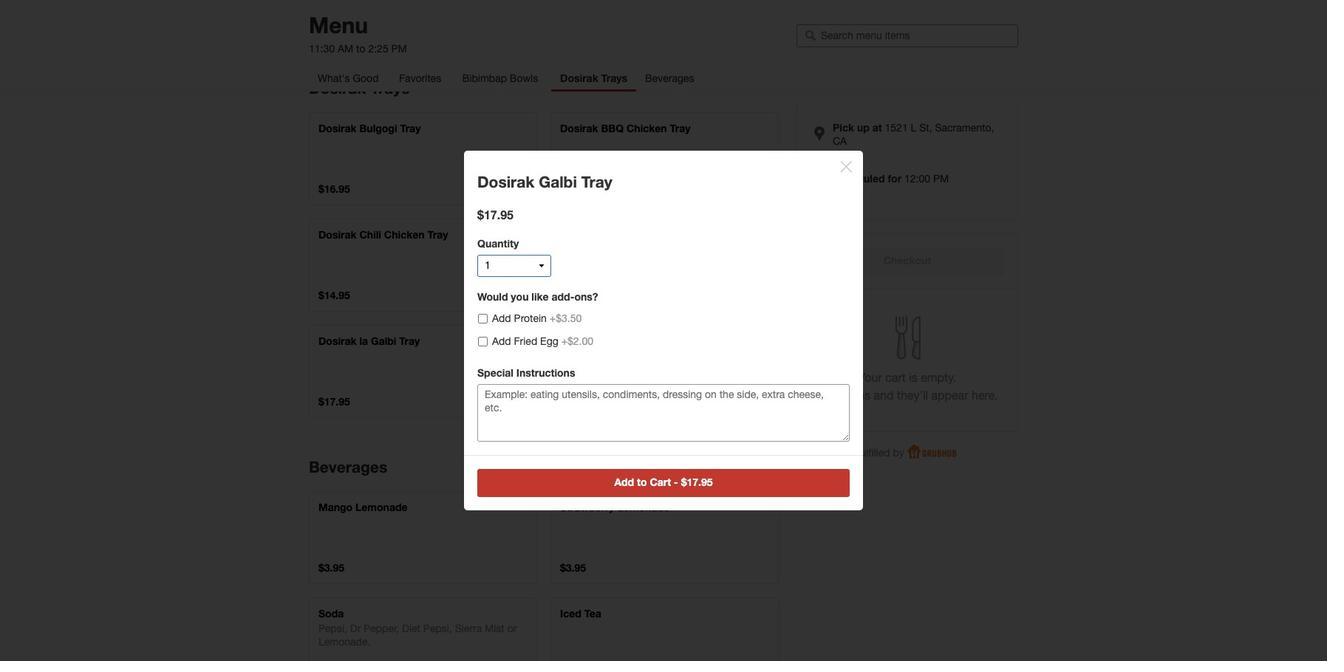 Task type: locate. For each thing, give the bounding box(es) containing it.
at
[[873, 121, 883, 134]]

+$3.50
[[550, 313, 582, 325]]

change
[[833, 150, 864, 160], [833, 190, 864, 200]]

appear
[[932, 389, 969, 402]]

tea
[[585, 608, 602, 620]]

beverages down bibimbap galbi bowl menu item
[[646, 72, 695, 84]]

select item quantity element
[[478, 237, 552, 277]]

lemonade.
[[319, 637, 371, 648]]

pepsi, down soda
[[319, 623, 347, 635]]

tray inside × dialog
[[582, 173, 613, 191]]

chicken right chili on the top left of the page
[[384, 228, 425, 241]]

tray left quantity
[[428, 228, 448, 241]]

1 horizontal spatial trays
[[602, 72, 628, 84]]

and
[[874, 389, 894, 402]]

  checkbox
[[478, 315, 488, 324], [478, 337, 488, 347]]

2 lemonade from the left
[[618, 501, 670, 514]]

add for add to cart - $17.95
[[615, 476, 635, 489]]

dr
[[350, 623, 361, 635]]

lemonade for strawberry lemonade
[[618, 501, 670, 514]]

add for add fried egg +$2.00
[[492, 336, 511, 347]]

0 vertical spatial galbi
[[539, 173, 577, 191]]

lemonade right mango
[[356, 501, 408, 514]]

$17.95 inside 'add to cart - $17.95' button
[[682, 476, 713, 489]]

sacramento,
[[936, 122, 995, 134]]

0 horizontal spatial trays
[[371, 79, 410, 98]]

pm
[[392, 43, 407, 55], [934, 173, 950, 185]]

$17.95 up quantity
[[478, 208, 514, 222]]

0 horizontal spatial chicken
[[384, 228, 425, 241]]

add to cart - $17.95 button
[[478, 470, 850, 498]]

lemonade down cart
[[618, 501, 670, 514]]

1 horizontal spatial dosirak trays
[[561, 72, 628, 84]]

up
[[858, 121, 870, 134]]

diet
[[402, 623, 421, 635]]

egg
[[541, 336, 559, 347]]

iced tea
[[560, 608, 602, 620]]

1 pepsi, from the left
[[319, 623, 347, 635]]

chicken
[[627, 122, 667, 135], [384, 228, 425, 241]]

pm right the 2:25
[[392, 43, 407, 55]]

dosirak trays up dosirak bulgogi tray
[[309, 79, 410, 98]]

0 horizontal spatial galbi
[[371, 335, 397, 347]]

trays up bbq on the top left of the page
[[602, 72, 628, 84]]

tray down bbq on the top left of the page
[[582, 173, 613, 191]]

iced
[[560, 608, 582, 620]]

galbi
[[539, 173, 577, 191], [371, 335, 397, 347]]

2 pepsi, from the left
[[424, 623, 452, 635]]

add fried egg +$2.00
[[492, 336, 594, 347]]

0 horizontal spatial lemonade
[[356, 501, 408, 514]]

0 horizontal spatial pepsi,
[[319, 623, 347, 635]]

here.
[[972, 389, 999, 402]]

0 vertical spatial to
[[356, 43, 366, 55]]

0 vertical spatial beverages
[[646, 72, 695, 84]]

add left fried
[[492, 336, 511, 347]]

special
[[478, 367, 514, 380]]

  checkbox down 'would'
[[478, 315, 488, 324]]

1 vertical spatial pm
[[934, 173, 950, 185]]

1 horizontal spatial pm
[[934, 173, 950, 185]]

strawberry lemonade
[[560, 501, 670, 514]]

1 vertical spatial change
[[833, 190, 864, 200]]

add inside button
[[615, 476, 635, 489]]

add
[[492, 313, 511, 325], [492, 336, 511, 347], [817, 389, 839, 402], [615, 476, 635, 489]]

× dialog
[[0, 0, 1328, 662]]

1 vertical spatial chicken
[[384, 228, 425, 241]]

empty.
[[921, 371, 957, 384]]

dosirak up quantity
[[478, 173, 535, 191]]

dosirak
[[561, 72, 599, 84], [309, 79, 366, 98], [319, 122, 357, 135], [560, 122, 599, 135], [478, 173, 535, 191], [319, 228, 357, 241], [319, 335, 357, 347]]

sierra
[[455, 623, 482, 635]]

for
[[888, 172, 902, 185]]

trays down the 2:25
[[371, 79, 410, 98]]

to left cart
[[637, 476, 647, 489]]

change down scheduled
[[833, 190, 864, 200]]

+$2.00
[[562, 336, 594, 347]]

quantity
[[478, 237, 519, 250]]

tray
[[400, 122, 421, 135], [670, 122, 691, 135], [582, 173, 613, 191], [428, 228, 448, 241], [400, 335, 420, 347]]

  checkbox up special
[[478, 337, 488, 347]]

dosirak trays inside tab list
[[561, 72, 628, 84]]

2 change from the top
[[833, 190, 864, 200]]

l
[[911, 122, 917, 134]]

1   checkbox from the top
[[478, 315, 488, 324]]

add left items
[[817, 389, 839, 402]]

beverages up mango
[[309, 458, 388, 477]]

add down 'would'
[[492, 313, 511, 325]]

tray for dosirak bbq chicken tray
[[670, 122, 691, 135]]

pm right 12:00
[[934, 173, 950, 185]]

dosirak chili chicken tray
[[319, 228, 448, 241]]

tray right la
[[400, 335, 420, 347]]

1 vertical spatial   checkbox
[[478, 337, 488, 347]]

0 vertical spatial chicken
[[627, 122, 667, 135]]

0 vertical spatial pm
[[392, 43, 407, 55]]

1 vertical spatial $17.95
[[682, 476, 713, 489]]

items
[[842, 389, 871, 402]]

chicken for bbq
[[627, 122, 667, 135]]

0 vertical spatial   checkbox
[[478, 315, 488, 324]]

1 horizontal spatial chicken
[[627, 122, 667, 135]]

dosirak inside × dialog
[[478, 173, 535, 191]]

your
[[859, 371, 883, 384]]

1 vertical spatial to
[[637, 476, 647, 489]]

change down the ca
[[833, 150, 864, 160]]

1 horizontal spatial pepsi,
[[424, 623, 452, 635]]

chili
[[360, 228, 382, 241]]

mango lemonade
[[319, 501, 408, 514]]

dosirak trays
[[561, 72, 628, 84], [309, 79, 410, 98]]

change inside scheduled for 12:00 pm change
[[833, 190, 864, 200]]

add-
[[552, 290, 575, 303]]

bulgogi
[[360, 122, 397, 135]]

0 vertical spatial change
[[833, 150, 864, 160]]

pepsi, right diet
[[424, 623, 452, 635]]

1 horizontal spatial to
[[637, 476, 647, 489]]

tray right bbq on the top left of the page
[[670, 122, 691, 135]]

bibimbap galbi bowl menu item
[[551, 0, 779, 39]]

would you like add-ons?
[[478, 290, 599, 303]]

$17.95 right -
[[682, 476, 713, 489]]

to right am on the left
[[356, 43, 366, 55]]

1 horizontal spatial $17.95
[[682, 476, 713, 489]]

dosirak trays up bbq on the top left of the page
[[561, 72, 628, 84]]

to
[[356, 43, 366, 55], [637, 476, 647, 489]]

dosirak right 'bowls'
[[561, 72, 599, 84]]

dosirak left chili on the top left of the page
[[319, 228, 357, 241]]

pepsi,
[[319, 623, 347, 635], [424, 623, 452, 635]]

0 horizontal spatial to
[[356, 43, 366, 55]]

menu
[[309, 12, 368, 38]]

0 horizontal spatial pm
[[392, 43, 407, 55]]

you
[[511, 290, 529, 303]]

beverages
[[646, 72, 695, 84], [309, 458, 388, 477]]

1 horizontal spatial beverages
[[646, 72, 695, 84]]

like
[[532, 290, 549, 303]]

$17.95
[[478, 208, 514, 222], [682, 476, 713, 489]]

pick
[[833, 121, 855, 134]]

st,
[[920, 122, 933, 134]]

checkout
[[884, 254, 932, 267]]

la
[[360, 335, 368, 347]]

11:30
[[309, 43, 335, 55]]

fulfilled
[[855, 447, 891, 459]]

checkout button
[[811, 248, 1005, 276]]

1 lemonade from the left
[[356, 501, 408, 514]]

chicken right bbq on the top left of the page
[[627, 122, 667, 135]]

chicken for chili
[[384, 228, 425, 241]]

add up strawberry lemonade
[[615, 476, 635, 489]]

trays
[[602, 72, 628, 84], [371, 79, 410, 98]]

am
[[338, 43, 354, 55]]

0 horizontal spatial beverages
[[309, 458, 388, 477]]

2   checkbox from the top
[[478, 337, 488, 347]]

0 horizontal spatial $17.95
[[478, 208, 514, 222]]

soda
[[319, 608, 344, 620]]

they'll
[[898, 389, 929, 402]]

×
[[839, 148, 855, 179]]

1 horizontal spatial lemonade
[[618, 501, 670, 514]]

1 horizontal spatial galbi
[[539, 173, 577, 191]]

0 vertical spatial $17.95
[[478, 208, 514, 222]]



Task type: vqa. For each thing, say whether or not it's contained in the screenshot.
the Dosirak Chili Chicken Tray
yes



Task type: describe. For each thing, give the bounding box(es) containing it.
add inside your cart is empty. add items and they'll appear here.
[[817, 389, 839, 402]]

dosirak down am on the left
[[309, 79, 366, 98]]

add protein +$3.50
[[492, 313, 582, 325]]

scheduled for 12:00 pm change
[[833, 172, 950, 200]]

1 vertical spatial galbi
[[371, 335, 397, 347]]

lemonade for mango lemonade
[[356, 501, 408, 514]]

add for add protein +$3.50
[[492, 313, 511, 325]]

add to cart - $17.95
[[615, 476, 713, 489]]

protein
[[514, 313, 547, 325]]

× button
[[839, 148, 855, 179]]

to inside button
[[637, 476, 647, 489]]

scheduled
[[833, 172, 885, 185]]

  checkbox for add protein
[[478, 315, 488, 324]]

  checkbox for add fried egg
[[478, 337, 488, 347]]

what's good
[[318, 72, 379, 84]]

pepper,
[[364, 623, 399, 635]]

tray for dosirak la galbi tray
[[400, 335, 420, 347]]

fulfilled by
[[855, 447, 905, 459]]

-
[[674, 476, 679, 489]]

1521 l st, sacramento, ca
[[833, 122, 995, 147]]

dosirak galbi tray
[[478, 173, 613, 191]]

mango
[[319, 501, 353, 514]]

change button
[[833, 149, 864, 162]]

strawberry
[[560, 501, 615, 514]]

dosirak left bbq on the top left of the page
[[560, 122, 599, 135]]

trays inside the dosirak trays tab list
[[602, 72, 628, 84]]

dosirak trays tab list
[[309, 65, 760, 92]]

1 vertical spatial beverages
[[309, 458, 388, 477]]

2:25
[[369, 43, 389, 55]]

menu 11:30 am to 2:25 pm
[[309, 12, 407, 55]]

bibimbap bowls
[[463, 72, 538, 84]]

bibimbap
[[463, 72, 507, 84]]

12:00
[[905, 173, 931, 185]]

your cart is empty. add items and they'll appear here.
[[817, 371, 999, 402]]

Search menu items text field
[[821, 29, 1012, 42]]

dosirak bbq chicken tray
[[560, 122, 691, 135]]

Special Instructions text field
[[478, 385, 850, 442]]

beverages inside the dosirak trays tab list
[[646, 72, 695, 84]]

0 horizontal spatial dosirak trays
[[309, 79, 410, 98]]

favorites
[[399, 72, 442, 84]]

to inside menu 11:30 am to 2:25 pm
[[356, 43, 366, 55]]

pm inside menu 11:30 am to 2:25 pm
[[392, 43, 407, 55]]

select your options for would you like add-ons? element
[[478, 290, 850, 367]]

instructions
[[517, 367, 576, 380]]

is
[[910, 371, 918, 384]]

by
[[893, 447, 905, 459]]

special instructions
[[478, 367, 576, 380]]

dosirak inside tab list
[[561, 72, 599, 84]]

pick up at
[[833, 121, 883, 134]]

cart
[[886, 371, 906, 384]]

bowls
[[510, 72, 538, 84]]

fried
[[514, 336, 538, 347]]

dosirak left la
[[319, 335, 357, 347]]

dosirak left bulgogi on the top left of page
[[319, 122, 357, 135]]

dosirak bulgogi tray
[[319, 122, 421, 135]]

ca
[[833, 135, 848, 147]]

what's
[[318, 72, 350, 84]]

ons?
[[575, 290, 599, 303]]

pm inside scheduled for 12:00 pm change
[[934, 173, 950, 185]]

good
[[353, 72, 379, 84]]

mist
[[485, 623, 505, 635]]

cart
[[650, 476, 672, 489]]

dosirak la galbi tray
[[319, 335, 420, 347]]

1521
[[885, 122, 909, 134]]

bbq
[[601, 122, 624, 135]]

soda pepsi, dr pepper, diet pepsi, sierra mist or lemonade.
[[319, 608, 517, 648]]

galbi inside × dialog
[[539, 173, 577, 191]]

or
[[508, 623, 517, 635]]

tray right bulgogi on the top left of page
[[400, 122, 421, 135]]

would
[[478, 290, 508, 303]]

1 change from the top
[[833, 150, 864, 160]]

tray for dosirak chili chicken tray
[[428, 228, 448, 241]]



